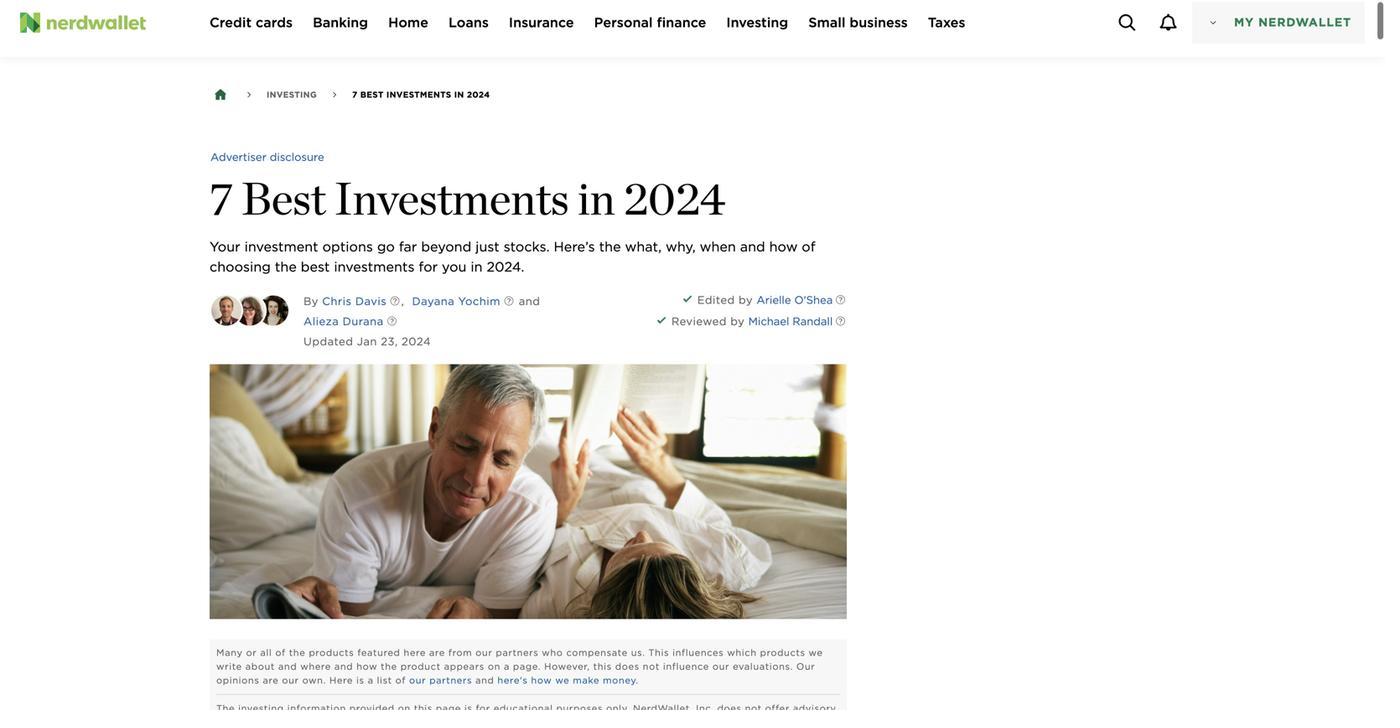 Task type: vqa. For each thing, say whether or not it's contained in the screenshot.
top What
no



Task type: describe. For each thing, give the bounding box(es) containing it.
,
[[402, 295, 405, 308]]

7 inside breadcrumbs element
[[352, 90, 358, 100]]

here's
[[498, 675, 528, 686]]

where
[[301, 661, 331, 672]]

edited by arielle o'shea
[[698, 293, 833, 306]]

this
[[594, 661, 612, 672]]

options
[[323, 239, 373, 255]]

alieza durana image
[[258, 296, 289, 326]]

not
[[643, 661, 660, 672]]

1 products from the left
[[309, 647, 354, 658]]

influence
[[663, 661, 710, 672]]

business
[[850, 14, 908, 31]]

investments inside breadcrumbs element
[[387, 90, 452, 100]]

search element
[[1107, 2, 1148, 43]]

0 horizontal spatial best
[[241, 171, 326, 226]]

best
[[301, 259, 330, 275]]

here's
[[554, 239, 595, 255]]

0 vertical spatial are
[[429, 647, 445, 658]]

how inside your investment options go far beyond just stocks. here's the what, why, when and how of choosing the best investments for you in 2024.
[[770, 239, 798, 255]]

what,
[[625, 239, 662, 255]]

1 vertical spatial a
[[368, 675, 374, 686]]

beyond
[[421, 239, 472, 255]]

chris
[[322, 295, 352, 308]]

own.
[[302, 675, 326, 686]]

and down 2024.
[[515, 295, 541, 308]]

dayana yochim
[[412, 295, 501, 308]]

why,
[[666, 239, 696, 255]]

my
[[1235, 15, 1255, 30]]

page.
[[513, 661, 541, 672]]

far
[[399, 239, 417, 255]]

updated jan 23, 2024
[[304, 335, 431, 348]]

small business button
[[809, 13, 908, 33]]

taxes button
[[928, 13, 966, 33]]

0 vertical spatial a
[[504, 661, 510, 672]]

us.
[[631, 647, 646, 658]]

jan
[[357, 335, 377, 348]]

my nerdwallet
[[1235, 15, 1352, 30]]

opinions
[[216, 675, 260, 686]]

arielle
[[757, 293, 791, 306]]

stocks.
[[504, 239, 550, 255]]

and right about
[[278, 661, 297, 672]]

taxes
[[928, 14, 966, 31]]

who
[[542, 647, 563, 658]]

on
[[488, 661, 501, 672]]

23,
[[381, 335, 398, 348]]

for
[[419, 259, 438, 275]]

does
[[615, 661, 640, 672]]

banking button
[[313, 13, 368, 33]]

list
[[377, 675, 392, 686]]

more information about image for dayana yochim
[[491, 284, 528, 321]]

credit cards
[[210, 14, 293, 31]]

o'shea
[[795, 293, 833, 306]]

our
[[797, 661, 816, 672]]

michael
[[749, 315, 790, 328]]

nerdwallet
[[1259, 15, 1352, 30]]

influences
[[673, 647, 724, 658]]

durana
[[343, 315, 384, 328]]

choosing
[[210, 259, 271, 275]]

here
[[404, 647, 426, 658]]

evaluations.
[[733, 661, 793, 672]]

investments
[[334, 259, 415, 275]]

and up here
[[335, 661, 353, 672]]

here
[[330, 675, 353, 686]]

2024 inside breadcrumbs element
[[467, 90, 490, 100]]

the up where
[[289, 647, 306, 658]]

credit
[[210, 14, 252, 31]]

personal
[[594, 14, 653, 31]]

investment
[[245, 239, 319, 255]]

partners inside many or all of the products featured here are from our partners who compensate us. this influences which products we write about and where and how the product appears on a page. however, this does not influence our evaluations. our opinions are our own. here is a list of
[[496, 647, 539, 658]]

1 vertical spatial investments
[[334, 171, 569, 226]]

compensate
[[567, 647, 628, 658]]

about
[[246, 661, 275, 672]]

in inside breadcrumbs element
[[454, 90, 464, 100]]

your investment options go far beyond just stocks. here's the what, why, when and how of choosing the best investments for you in 2024.
[[210, 239, 816, 275]]

our partners and here's how we make money .
[[409, 675, 639, 686]]

more information about image for alieza durana
[[374, 304, 411, 341]]

our partners link
[[409, 675, 472, 686]]

which
[[727, 647, 757, 658]]

home
[[388, 14, 429, 31]]

product
[[401, 661, 441, 672]]

our left the own.
[[282, 675, 299, 686]]

you
[[442, 259, 467, 275]]

dayana yochim image
[[235, 296, 265, 326]]

alieza durana link
[[304, 315, 384, 328]]

yochim
[[459, 295, 501, 308]]

home button
[[388, 13, 429, 33]]

featured
[[358, 647, 401, 658]]



Task type: locate. For each thing, give the bounding box(es) containing it.
of right all
[[275, 647, 286, 658]]

0 vertical spatial best
[[361, 90, 384, 100]]

0 horizontal spatial are
[[263, 675, 279, 686]]

nerdwallet home page image
[[20, 13, 40, 33]]

2 products from the left
[[760, 647, 806, 658]]

in inside your investment options go far beyond just stocks. here's the what, why, when and how of choosing the best investments for you in 2024.
[[471, 259, 483, 275]]

1 vertical spatial best
[[241, 171, 326, 226]]

search image
[[1119, 14, 1136, 31]]

and
[[740, 239, 766, 255], [515, 295, 541, 308], [278, 661, 297, 672], [335, 661, 353, 672], [476, 675, 494, 686]]

0 vertical spatial investments
[[387, 90, 452, 100]]

is
[[356, 675, 365, 686]]

write
[[216, 661, 242, 672]]

1 horizontal spatial products
[[760, 647, 806, 658]]

make
[[573, 675, 600, 686]]

we down however,
[[556, 675, 570, 686]]

money
[[603, 675, 636, 686]]

best inside breadcrumbs element
[[361, 90, 384, 100]]

0 vertical spatial by
[[739, 293, 753, 306]]

best up investment
[[241, 171, 326, 226]]

0 vertical spatial 7 best investments in 2024
[[352, 90, 490, 100]]

partners up page.
[[496, 647, 539, 658]]

1 vertical spatial partners
[[430, 675, 472, 686]]

1 horizontal spatial more information about image
[[491, 284, 528, 321]]

of up o'shea
[[802, 239, 816, 255]]

small business
[[809, 14, 908, 31]]

more information about image for edited by arielle o'shea
[[822, 283, 859, 320]]

1 vertical spatial of
[[275, 647, 286, 658]]

how up the is
[[357, 661, 378, 672]]

more information about image
[[822, 283, 859, 320], [377, 284, 414, 321], [822, 304, 859, 341]]

breadcrumbs element
[[210, 84, 683, 106]]

0 vertical spatial how
[[770, 239, 798, 255]]

0 horizontal spatial how
[[357, 661, 378, 672]]

0 horizontal spatial 2024
[[402, 335, 431, 348]]

1 horizontal spatial how
[[531, 675, 552, 686]]

2 vertical spatial how
[[531, 675, 552, 686]]

my nerdwallet link
[[1193, 2, 1366, 44]]

1 horizontal spatial in
[[471, 259, 483, 275]]

chris davis link
[[322, 295, 387, 308]]

investing for investing button
[[727, 14, 789, 31]]

1 vertical spatial investing
[[267, 90, 317, 100]]

we inside many or all of the products featured here are from our partners who compensate us. this influences which products we write about and where and how the product appears on a page. however, this does not influence our evaluations. our opinions are our own. here is a list of
[[809, 647, 823, 658]]

advertiser disclosure image
[[211, 139, 324, 176]]

1 vertical spatial 7 best investments in 2024
[[210, 171, 726, 226]]

partners
[[496, 647, 539, 658], [430, 675, 472, 686]]

this
[[649, 647, 670, 658]]

0 vertical spatial we
[[809, 647, 823, 658]]

7 right investing link
[[352, 90, 358, 100]]

0 horizontal spatial in
[[454, 90, 464, 100]]

2 horizontal spatial how
[[770, 239, 798, 255]]

1 vertical spatial 2024
[[624, 171, 726, 226]]

1 horizontal spatial investing
[[727, 14, 789, 31]]

by up reviewed by michael randall
[[739, 293, 753, 306]]

of right "list"
[[396, 675, 406, 686]]

best down banking button
[[361, 90, 384, 100]]

investing left small at top right
[[727, 14, 789, 31]]

credit cards button
[[210, 13, 293, 33]]

investing button
[[727, 13, 789, 33]]

a right the is
[[368, 675, 374, 686]]

by down the edited
[[731, 315, 745, 328]]

investing inside breadcrumbs element
[[267, 90, 317, 100]]

finance
[[657, 14, 707, 31]]

chris davis
[[322, 295, 387, 308]]

0 horizontal spatial products
[[309, 647, 354, 658]]

here's how we make money link
[[498, 675, 636, 686]]

however,
[[545, 661, 590, 672]]

alieza durana
[[304, 315, 384, 328]]

2024 up why, at the top of the page
[[624, 171, 726, 226]]

chris davis image
[[211, 296, 242, 326]]

investing for investing link
[[267, 90, 317, 100]]

dayana
[[412, 295, 455, 308]]

2 vertical spatial of
[[396, 675, 406, 686]]

michael randall link
[[749, 313, 833, 330]]

the left what, on the left top of the page
[[599, 239, 621, 255]]

0 horizontal spatial investing
[[267, 90, 317, 100]]

investing
[[727, 14, 789, 31], [267, 90, 317, 100]]

the down investment
[[275, 259, 297, 275]]

back to nerdwallet homepage image
[[213, 87, 228, 102]]

1 horizontal spatial of
[[396, 675, 406, 686]]

more information about image
[[491, 284, 528, 321], [374, 304, 411, 341]]

1 horizontal spatial best
[[361, 90, 384, 100]]

investments down the home button
[[387, 90, 452, 100]]

by for edited
[[739, 293, 753, 306]]

our
[[476, 647, 493, 658], [713, 661, 730, 672], [282, 675, 299, 686], [409, 675, 426, 686]]

0 horizontal spatial partners
[[430, 675, 472, 686]]

2 horizontal spatial of
[[802, 239, 816, 255]]

many or all of the products featured here are from our partners who compensate us. this influences which products we write about and where and how the product appears on a page. however, this does not influence our evaluations. our opinions are our own. here is a list of
[[216, 647, 823, 686]]

1 vertical spatial in
[[578, 171, 615, 226]]

a couple reading and relaxing on a bed — an abstract representation of the financial security that can come from choosing the best investments image
[[210, 364, 847, 619]]

dayana yochim link
[[412, 295, 501, 308]]

7 best investments in 2024 up just
[[210, 171, 726, 226]]

reviewed
[[672, 315, 727, 328]]

edited
[[698, 293, 735, 306]]

1 horizontal spatial we
[[809, 647, 823, 658]]

in down loans button
[[454, 90, 464, 100]]

how down page.
[[531, 675, 552, 686]]

2024 down loans button
[[467, 90, 490, 100]]

and down on
[[476, 675, 494, 686]]

2 horizontal spatial in
[[578, 171, 615, 226]]

reviewed by michael randall
[[672, 315, 833, 328]]

many
[[216, 647, 243, 658]]

0 vertical spatial in
[[454, 90, 464, 100]]

cards
[[256, 14, 293, 31]]

1 vertical spatial by
[[731, 315, 745, 328]]

our up on
[[476, 647, 493, 658]]

are up product
[[429, 647, 445, 658]]

are down about
[[263, 675, 279, 686]]

from
[[449, 647, 472, 658]]

investing link
[[267, 85, 317, 105]]

and inside your investment options go far beyond just stocks. here's the what, why, when and how of choosing the best investments for you in 2024.
[[740, 239, 766, 255]]

davis
[[356, 295, 387, 308]]

0 horizontal spatial a
[[368, 675, 374, 686]]

2024.
[[487, 259, 525, 275]]

insurance
[[509, 14, 574, 31]]

just
[[476, 239, 500, 255]]

personal finance button
[[594, 13, 707, 33]]

products
[[309, 647, 354, 658], [760, 647, 806, 658]]

2 horizontal spatial 2024
[[624, 171, 726, 226]]

0 vertical spatial 7
[[352, 90, 358, 100]]

2024
[[467, 90, 490, 100], [624, 171, 726, 226], [402, 335, 431, 348]]

we
[[809, 647, 823, 658], [556, 675, 570, 686]]

1 horizontal spatial 2024
[[467, 90, 490, 100]]

we up our
[[809, 647, 823, 658]]

1 vertical spatial 7
[[210, 171, 233, 226]]

of inside your investment options go far beyond just stocks. here's the what, why, when and how of choosing the best investments for you in 2024.
[[802, 239, 816, 255]]

nerdwallet home page link
[[20, 13, 190, 33]]

2 vertical spatial 2024
[[402, 335, 431, 348]]

2024 right 23,
[[402, 335, 431, 348]]

partners down appears
[[430, 675, 472, 686]]

our down which
[[713, 661, 730, 672]]

1 horizontal spatial are
[[429, 647, 445, 658]]

how
[[770, 239, 798, 255], [357, 661, 378, 672], [531, 675, 552, 686]]

products up evaluations. at the right
[[760, 647, 806, 658]]

your
[[210, 239, 240, 255]]

7 best investments in 2024 down the home button
[[352, 90, 490, 100]]

all
[[260, 647, 272, 658]]

0 vertical spatial 2024
[[467, 90, 490, 100]]

loans button
[[449, 13, 489, 33]]

1 vertical spatial are
[[263, 675, 279, 686]]

alieza
[[304, 315, 339, 328]]

investing up the advertiser disclosure image
[[267, 90, 317, 100]]

how inside many or all of the products featured here are from our partners who compensate us. this influences which products we write about and where and how the product appears on a page. however, this does not influence our evaluations. our opinions are our own. here is a list of
[[357, 661, 378, 672]]

1 horizontal spatial partners
[[496, 647, 539, 658]]

by
[[739, 293, 753, 306], [731, 315, 745, 328]]

the up "list"
[[381, 661, 397, 672]]

banking
[[313, 14, 368, 31]]

in right the you
[[471, 259, 483, 275]]

1 vertical spatial how
[[357, 661, 378, 672]]

our down product
[[409, 675, 426, 686]]

insurance button
[[509, 13, 574, 33]]

go
[[377, 239, 395, 255]]

0 horizontal spatial 7
[[210, 171, 233, 226]]

2 vertical spatial in
[[471, 259, 483, 275]]

investments up beyond
[[334, 171, 569, 226]]

a right on
[[504, 661, 510, 672]]

0 vertical spatial of
[[802, 239, 816, 255]]

randall
[[793, 315, 833, 328]]

products up where
[[309, 647, 354, 658]]

small
[[809, 14, 846, 31]]

appears
[[444, 661, 485, 672]]

7 up your
[[210, 171, 233, 226]]

1 horizontal spatial 7
[[352, 90, 358, 100]]

more information about image for reviewed by michael randall
[[822, 304, 859, 341]]

when
[[700, 239, 736, 255]]

updated
[[304, 335, 353, 348]]

in up here's
[[578, 171, 615, 226]]

1 vertical spatial we
[[556, 675, 570, 686]]

1 horizontal spatial a
[[504, 661, 510, 672]]

and right "when"
[[740, 239, 766, 255]]

0 horizontal spatial we
[[556, 675, 570, 686]]

.
[[636, 675, 639, 686]]

0 horizontal spatial of
[[275, 647, 286, 658]]

0 vertical spatial investing
[[727, 14, 789, 31]]

how up arielle at top right
[[770, 239, 798, 255]]

7 best investments in 2024
[[352, 90, 490, 100], [210, 171, 726, 226]]

in
[[454, 90, 464, 100], [578, 171, 615, 226], [471, 259, 483, 275]]

by for reviewed
[[731, 315, 745, 328]]

of
[[802, 239, 816, 255], [275, 647, 286, 658], [396, 675, 406, 686]]

personal finance
[[594, 14, 707, 31]]

or
[[246, 647, 257, 658]]

best
[[361, 90, 384, 100], [241, 171, 326, 226]]

0 vertical spatial partners
[[496, 647, 539, 658]]

7 best investments in 2024 inside breadcrumbs element
[[352, 90, 490, 100]]

by
[[304, 295, 319, 308]]

0 horizontal spatial more information about image
[[374, 304, 411, 341]]

arielle o'shea link
[[757, 292, 833, 309]]



